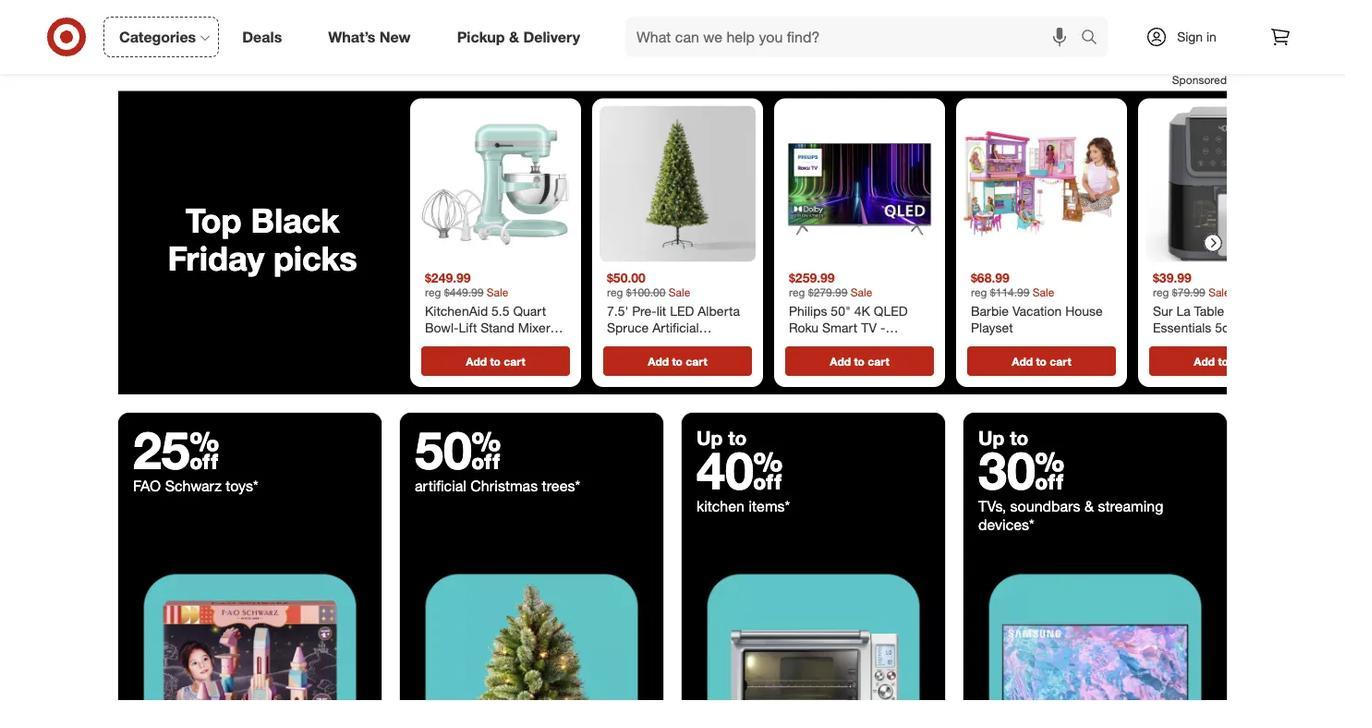 Task type: vqa. For each thing, say whether or not it's contained in the screenshot.
'$259.99 reg $279.99 Sale'
yes



Task type: describe. For each thing, give the bounding box(es) containing it.
reg for $68.99
[[971, 286, 987, 300]]

add to cart for $68.99
[[1012, 355, 1071, 369]]

$100.00
[[626, 286, 666, 300]]

kitchenaid 5.5 quart bowl-lift stand mixer - ksm55 - ice image
[[418, 106, 574, 262]]

$449.99
[[444, 286, 484, 300]]

artificial
[[415, 477, 466, 495]]

streaming
[[1098, 498, 1163, 516]]

25 fao schwarz toys*
[[133, 419, 258, 495]]

top black friday picks
[[168, 200, 357, 279]]

delivery
[[523, 28, 580, 46]]

40
[[697, 439, 783, 502]]

reg for $39.99
[[1153, 286, 1169, 300]]

50 artificial christmas trees*
[[415, 419, 580, 495]]

target black friday image for artificial christmas trees*
[[400, 549, 663, 701]]

reg for $50.00
[[607, 286, 623, 300]]

picks
[[274, 238, 357, 279]]

fao
[[133, 477, 161, 495]]

to up "kitchen items*"
[[728, 426, 747, 450]]

$249.99 reg $449.99 sale kitchenaid 5.5 quart bowl-lift stand mixer - ksm55 - ice
[[425, 270, 559, 352]]

to up soundbars at the bottom right
[[1010, 426, 1029, 450]]

kitchenaid
[[425, 304, 488, 320]]

$114.99
[[990, 286, 1030, 300]]

fryer
[[1257, 320, 1286, 336]]

1 horizontal spatial -
[[554, 320, 559, 336]]

up to for 40
[[697, 426, 747, 450]]

search
[[1073, 30, 1117, 48]]

up for 40
[[697, 426, 723, 450]]

cart for $50.00
[[686, 355, 707, 369]]

add for $68.99
[[1012, 355, 1033, 369]]

25
[[133, 419, 219, 482]]

sign in link
[[1130, 17, 1245, 57]]

up to for 30
[[978, 426, 1029, 450]]

add for $50.00
[[648, 355, 669, 369]]

categories link
[[103, 17, 219, 57]]

$39.99
[[1153, 270, 1192, 286]]

to for $249.99
[[490, 355, 501, 369]]

add to cart button for $50.00
[[603, 347, 752, 377]]

5qt
[[1215, 320, 1234, 336]]

barbie
[[971, 304, 1009, 320]]

christmas
[[471, 477, 538, 495]]

what's
[[328, 28, 375, 46]]

la
[[1176, 304, 1191, 320]]

search button
[[1073, 17, 1117, 61]]

deals link
[[227, 17, 305, 57]]

0 horizontal spatial &
[[509, 28, 519, 46]]

sale for $50.00
[[669, 286, 690, 300]]

target black friday image for tvs, soundbars & streaming devices*
[[964, 549, 1227, 701]]

target black friday image for kitchen items*
[[682, 549, 945, 701]]

add to cart button for $39.99
[[1149, 347, 1298, 377]]

bowl-
[[425, 320, 459, 336]]

categories
[[119, 28, 196, 46]]

what's new link
[[312, 17, 434, 57]]

quart
[[513, 304, 546, 320]]

cart for $68.99
[[1050, 355, 1071, 369]]

air
[[1238, 320, 1253, 336]]

stand
[[481, 320, 515, 336]]

50
[[415, 419, 501, 482]]

sale for $39.99
[[1209, 286, 1230, 300]]

sponsored
[[1172, 73, 1227, 87]]

reg for $259.99
[[789, 286, 805, 300]]

to for $259.99
[[854, 355, 865, 369]]

$79.99
[[1172, 286, 1205, 300]]

7.5' pre-lit led alberta spruce artificial christmas tree warm white lights - wondershop™ image
[[600, 106, 756, 262]]

$50.00
[[607, 270, 646, 286]]

add to cart for $39.99
[[1194, 355, 1253, 369]]

& inside the tvs, soundbars & streaming devices*
[[1084, 498, 1094, 516]]

pickup & delivery
[[457, 28, 580, 46]]

add to cart for $249.99
[[466, 355, 525, 369]]

new
[[380, 28, 411, 46]]

top
[[185, 200, 242, 241]]

trees*
[[542, 477, 580, 495]]

philips 50" 4k qled roku smart tv - 50pul7973/f7 - special purchase image
[[782, 106, 938, 262]]

$249.99
[[425, 270, 471, 286]]

house
[[1065, 304, 1103, 320]]

ice
[[480, 336, 497, 352]]

$68.99 reg $114.99 sale barbie vacation house playset
[[971, 270, 1103, 336]]

toys*
[[226, 477, 258, 495]]

carousel region
[[118, 92, 1309, 414]]



Task type: locate. For each thing, give the bounding box(es) containing it.
tvs,
[[978, 498, 1006, 516]]

1 vertical spatial &
[[1084, 498, 1094, 516]]

add to cart button down stand
[[421, 347, 570, 377]]

sale up vacation
[[1033, 286, 1054, 300]]

add down $100.00
[[648, 355, 669, 369]]

pickup
[[457, 28, 505, 46]]

sale inside $50.00 reg $100.00 sale
[[669, 286, 690, 300]]

2 add to cart button from the left
[[603, 347, 752, 377]]

1 add from the left
[[466, 355, 487, 369]]

2 target black friday image from the left
[[400, 549, 663, 701]]

target black friday image
[[118, 549, 382, 701], [400, 549, 663, 701], [682, 549, 945, 701], [964, 549, 1227, 701]]

4 add from the left
[[1012, 355, 1033, 369]]

2 sale from the left
[[669, 286, 690, 300]]

barbie vacation house playset image
[[964, 106, 1120, 262]]

sale right $100.00
[[669, 286, 690, 300]]

4 add to cart button from the left
[[967, 347, 1116, 377]]

lift
[[459, 320, 477, 336]]

essentials
[[1153, 320, 1211, 336]]

sale for $249.99
[[487, 286, 508, 300]]

sale for $259.99
[[851, 286, 872, 300]]

black
[[251, 200, 339, 241]]

1 horizontal spatial up
[[978, 426, 1005, 450]]

sale inside $68.99 reg $114.99 sale barbie vacation house playset
[[1033, 286, 1054, 300]]

reg up kitchenaid
[[425, 286, 441, 300]]

cart down $50.00 reg $100.00 sale
[[686, 355, 707, 369]]

up up tvs,
[[978, 426, 1005, 450]]

add to cart down $279.99
[[830, 355, 889, 369]]

3 reg from the left
[[789, 286, 805, 300]]

add for $249.99
[[466, 355, 487, 369]]

reg left $279.99
[[789, 286, 805, 300]]

$39.99 reg $79.99 sale sur la table kitchen essentials 5qt air fryer
[[1153, 270, 1286, 336]]

reg inside $249.99 reg $449.99 sale kitchenaid 5.5 quart bowl-lift stand mixer - ksm55 - ice
[[425, 286, 441, 300]]

reg up sur
[[1153, 286, 1169, 300]]

1 add to cart from the left
[[466, 355, 525, 369]]

to for $68.99
[[1036, 355, 1047, 369]]

3 add to cart button from the left
[[785, 347, 934, 377]]

up to
[[697, 426, 747, 450], [978, 426, 1029, 450]]

sur
[[1153, 304, 1173, 320]]

up to up tvs,
[[978, 426, 1029, 450]]

1 cart from the left
[[504, 355, 525, 369]]

$279.99
[[808, 286, 848, 300]]

1 add to cart button from the left
[[421, 347, 570, 377]]

1 horizontal spatial up to
[[978, 426, 1029, 450]]

add to cart down $100.00
[[648, 355, 707, 369]]

table
[[1194, 304, 1224, 320]]

sale up the table
[[1209, 286, 1230, 300]]

2 up to from the left
[[978, 426, 1029, 450]]

tvs, soundbars & streaming devices*
[[978, 498, 1163, 534]]

cart
[[504, 355, 525, 369], [686, 355, 707, 369], [868, 355, 889, 369], [1050, 355, 1071, 369], [1232, 355, 1253, 369]]

& right pickup
[[509, 28, 519, 46]]

friday
[[168, 238, 264, 279]]

- left ice
[[471, 336, 476, 352]]

up up kitchen
[[697, 426, 723, 450]]

2 cart from the left
[[686, 355, 707, 369]]

3 sale from the left
[[851, 286, 872, 300]]

add
[[466, 355, 487, 369], [648, 355, 669, 369], [830, 355, 851, 369], [1012, 355, 1033, 369], [1194, 355, 1215, 369]]

4 target black friday image from the left
[[964, 549, 1227, 701]]

add to cart button
[[421, 347, 570, 377], [603, 347, 752, 377], [785, 347, 934, 377], [967, 347, 1116, 377], [1149, 347, 1298, 377]]

reg for $249.99
[[425, 286, 441, 300]]

cart for $259.99
[[868, 355, 889, 369]]

to down 5qt
[[1218, 355, 1229, 369]]

add to cart for $259.99
[[830, 355, 889, 369]]

cart down $259.99 reg $279.99 sale
[[868, 355, 889, 369]]

3 cart from the left
[[868, 355, 889, 369]]

add to cart button for $68.99
[[967, 347, 1116, 377]]

5 reg from the left
[[1153, 286, 1169, 300]]

4 add to cart from the left
[[1012, 355, 1071, 369]]

- right the mixer
[[554, 320, 559, 336]]

schwarz
[[165, 477, 222, 495]]

add down essentials
[[1194, 355, 1215, 369]]

0 horizontal spatial up to
[[697, 426, 747, 450]]

sale right $279.99
[[851, 286, 872, 300]]

sur la table kitchen essentials 5qt air fryer image
[[1146, 106, 1302, 262]]

playset
[[971, 320, 1013, 336]]

add for $259.99
[[830, 355, 851, 369]]

$68.99
[[971, 270, 1010, 286]]

$259.99
[[789, 270, 835, 286]]

to for $39.99
[[1218, 355, 1229, 369]]

cart down vacation
[[1050, 355, 1071, 369]]

& left streaming
[[1084, 498, 1094, 516]]

add to cart down ice
[[466, 355, 525, 369]]

1 reg from the left
[[425, 286, 441, 300]]

sale inside $259.99 reg $279.99 sale
[[851, 286, 872, 300]]

$259.99 reg $279.99 sale
[[789, 270, 872, 300]]

add to cart down vacation
[[1012, 355, 1071, 369]]

4 sale from the left
[[1033, 286, 1054, 300]]

add to cart
[[466, 355, 525, 369], [648, 355, 707, 369], [830, 355, 889, 369], [1012, 355, 1071, 369], [1194, 355, 1253, 369]]

4 cart from the left
[[1050, 355, 1071, 369]]

add to cart button for $249.99
[[421, 347, 570, 377]]

sign
[[1177, 29, 1203, 45]]

5.5
[[492, 304, 510, 320]]

add to cart for $50.00
[[648, 355, 707, 369]]

reg inside $50.00 reg $100.00 sale
[[607, 286, 623, 300]]

add for $39.99
[[1194, 355, 1215, 369]]

sign in
[[1177, 29, 1217, 45]]

$50.00 reg $100.00 sale
[[607, 270, 690, 300]]

2 up from the left
[[978, 426, 1005, 450]]

up
[[697, 426, 723, 450], [978, 426, 1005, 450]]

cart for $39.99
[[1232, 355, 1253, 369]]

reg inside $259.99 reg $279.99 sale
[[789, 286, 805, 300]]

sale inside $39.99 reg $79.99 sale sur la table kitchen essentials 5qt air fryer
[[1209, 286, 1230, 300]]

cart down air
[[1232, 355, 1253, 369]]

vacation
[[1012, 304, 1062, 320]]

target black friday image for fao schwarz toys*
[[118, 549, 382, 701]]

soundbars
[[1010, 498, 1080, 516]]

0 horizontal spatial -
[[471, 336, 476, 352]]

1 sale from the left
[[487, 286, 508, 300]]

cart down stand
[[504, 355, 525, 369]]

3 add from the left
[[830, 355, 851, 369]]

What can we help you find? suggestions appear below search field
[[625, 17, 1086, 57]]

2 add to cart from the left
[[648, 355, 707, 369]]

add to cart button down $100.00
[[603, 347, 752, 377]]

5 add to cart from the left
[[1194, 355, 1253, 369]]

reg inside $39.99 reg $79.99 sale sur la table kitchen essentials 5qt air fryer
[[1153, 286, 1169, 300]]

reg inside $68.99 reg $114.99 sale barbie vacation house playset
[[971, 286, 987, 300]]

sale inside $249.99 reg $449.99 sale kitchenaid 5.5 quart bowl-lift stand mixer - ksm55 - ice
[[487, 286, 508, 300]]

sale up "5.5"
[[487, 286, 508, 300]]

1 up to from the left
[[697, 426, 747, 450]]

2 add from the left
[[648, 355, 669, 369]]

up for 30
[[978, 426, 1005, 450]]

add to cart down 5qt
[[1194, 355, 1253, 369]]

-
[[554, 320, 559, 336], [471, 336, 476, 352]]

add down ice
[[466, 355, 487, 369]]

to down ice
[[490, 355, 501, 369]]

1 horizontal spatial &
[[1084, 498, 1094, 516]]

to for $50.00
[[672, 355, 683, 369]]

add to cart button for $259.99
[[785, 347, 934, 377]]

5 add from the left
[[1194, 355, 1215, 369]]

mixer
[[518, 320, 550, 336]]

to down $50.00 reg $100.00 sale
[[672, 355, 683, 369]]

up to up kitchen
[[697, 426, 747, 450]]

5 add to cart button from the left
[[1149, 347, 1298, 377]]

deals
[[242, 28, 282, 46]]

5 sale from the left
[[1209, 286, 1230, 300]]

in
[[1207, 29, 1217, 45]]

3 add to cart from the left
[[830, 355, 889, 369]]

devices*
[[978, 516, 1034, 534]]

to down $259.99 reg $279.99 sale
[[854, 355, 865, 369]]

add down playset
[[1012, 355, 1033, 369]]

add to cart button down 5qt
[[1149, 347, 1298, 377]]

cart for $249.99
[[504, 355, 525, 369]]

kitchen
[[697, 498, 745, 516]]

pickup & delivery link
[[441, 17, 603, 57]]

kitchen
[[1228, 304, 1272, 320]]

add to cart button down vacation
[[967, 347, 1116, 377]]

items*
[[749, 498, 790, 516]]

&
[[509, 28, 519, 46], [1084, 498, 1094, 516]]

4 reg from the left
[[971, 286, 987, 300]]

advertisement region
[[118, 0, 1227, 72]]

add to cart button down $279.99
[[785, 347, 934, 377]]

30
[[978, 439, 1065, 502]]

0 horizontal spatial up
[[697, 426, 723, 450]]

to down vacation
[[1036, 355, 1047, 369]]

reg left $100.00
[[607, 286, 623, 300]]

1 target black friday image from the left
[[118, 549, 382, 701]]

5 cart from the left
[[1232, 355, 1253, 369]]

kitchen items*
[[697, 498, 790, 516]]

ksm55
[[425, 336, 467, 352]]

2 reg from the left
[[607, 286, 623, 300]]

reg up barbie
[[971, 286, 987, 300]]

3 target black friday image from the left
[[682, 549, 945, 701]]

1 up from the left
[[697, 426, 723, 450]]

sale for $68.99
[[1033, 286, 1054, 300]]

0 vertical spatial &
[[509, 28, 519, 46]]

what's new
[[328, 28, 411, 46]]

add down $279.99
[[830, 355, 851, 369]]

reg
[[425, 286, 441, 300], [607, 286, 623, 300], [789, 286, 805, 300], [971, 286, 987, 300], [1153, 286, 1169, 300]]

to
[[490, 355, 501, 369], [672, 355, 683, 369], [854, 355, 865, 369], [1036, 355, 1047, 369], [1218, 355, 1229, 369], [728, 426, 747, 450], [1010, 426, 1029, 450]]

sale
[[487, 286, 508, 300], [669, 286, 690, 300], [851, 286, 872, 300], [1033, 286, 1054, 300], [1209, 286, 1230, 300]]



